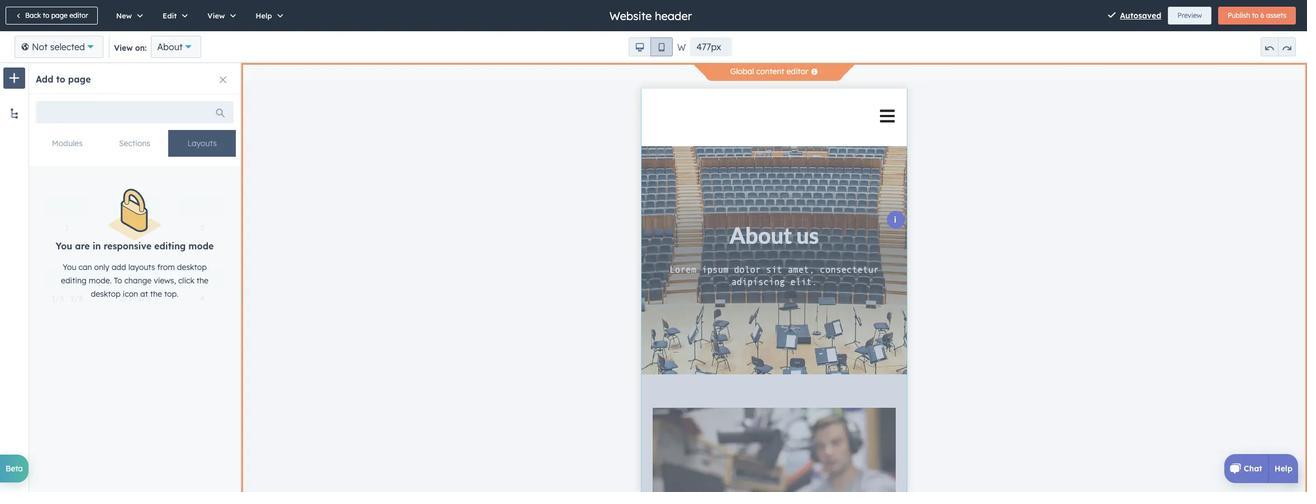 Task type: describe. For each thing, give the bounding box(es) containing it.
beta button
[[0, 455, 29, 483]]

1 autosaved button from the left
[[1108, 9, 1161, 22]]

add
[[36, 74, 53, 85]]

content
[[756, 67, 784, 77]]

view for view
[[208, 11, 225, 20]]

not selected
[[32, 41, 85, 53]]

help inside button
[[256, 11, 272, 20]]

6
[[1261, 11, 1265, 20]]

header
[[655, 9, 692, 23]]

layouts link
[[168, 130, 236, 157]]

Search search field
[[36, 101, 234, 124]]

view button
[[196, 0, 244, 31]]

to for publish
[[1252, 11, 1259, 20]]

on:
[[135, 43, 147, 53]]

back
[[25, 11, 41, 20]]

preview
[[1178, 11, 1202, 20]]

1 horizontal spatial editor
[[787, 67, 808, 77]]

w
[[677, 42, 686, 53]]

selected
[[50, 41, 85, 53]]

website
[[610, 9, 652, 23]]

1 vertical spatial help
[[1275, 464, 1293, 475]]

back to page editor button
[[6, 7, 98, 25]]

page for back to page editor
[[51, 11, 68, 20]]

about
[[157, 41, 183, 53]]

global
[[730, 67, 754, 77]]

publish
[[1228, 11, 1250, 20]]

sections link
[[101, 130, 168, 157]]

assets
[[1266, 11, 1287, 20]]



Task type: locate. For each thing, give the bounding box(es) containing it.
help right view button
[[256, 11, 272, 20]]

editor inside button
[[69, 11, 88, 20]]

add to page
[[36, 74, 91, 85]]

page down "selected"
[[68, 74, 91, 85]]

tab panel
[[34, 157, 236, 175]]

0 vertical spatial help
[[256, 11, 272, 20]]

new button
[[104, 0, 151, 31]]

close image
[[220, 77, 226, 83]]

1 horizontal spatial to
[[56, 74, 65, 85]]

not
[[32, 41, 48, 53]]

help button
[[244, 0, 291, 31]]

layouts
[[187, 139, 217, 149]]

editor up "selected"
[[69, 11, 88, 20]]

tab list containing modules
[[34, 130, 236, 158]]

not selected button
[[15, 36, 103, 58]]

autosaved button
[[1108, 9, 1161, 22], [1120, 9, 1161, 22]]

page right back
[[51, 11, 68, 20]]

0 vertical spatial editor
[[69, 11, 88, 20]]

sections
[[119, 139, 150, 149]]

edit
[[163, 11, 177, 20]]

to
[[43, 11, 49, 20], [1252, 11, 1259, 20], [56, 74, 65, 85]]

to left "6"
[[1252, 11, 1259, 20]]

modules
[[52, 139, 83, 149]]

group containing publish to
[[1218, 7, 1296, 25]]

view left on:
[[114, 43, 133, 53]]

1 horizontal spatial page
[[68, 74, 91, 85]]

global content editor
[[730, 67, 808, 77]]

chat
[[1244, 464, 1262, 475]]

2 autosaved button from the left
[[1120, 9, 1161, 22]]

None text field
[[690, 37, 732, 56]]

new
[[116, 11, 132, 20]]

0 horizontal spatial view
[[114, 43, 133, 53]]

page
[[51, 11, 68, 20], [68, 74, 91, 85]]

edit button
[[151, 0, 196, 31]]

view right edit button
[[208, 11, 225, 20]]

tab list
[[34, 130, 236, 158]]

0 horizontal spatial to
[[43, 11, 49, 20]]

1 horizontal spatial help
[[1275, 464, 1293, 475]]

to inside button
[[43, 11, 49, 20]]

page inside button
[[51, 11, 68, 20]]

0 horizontal spatial editor
[[69, 11, 88, 20]]

autosaved
[[1120, 11, 1161, 21]]

view
[[208, 11, 225, 20], [114, 43, 133, 53]]

preview button
[[1168, 7, 1212, 25]]

1 vertical spatial view
[[114, 43, 133, 53]]

about button
[[151, 36, 201, 58]]

2 horizontal spatial to
[[1252, 11, 1259, 20]]

back to page editor
[[25, 11, 88, 20]]

to inside group
[[1252, 11, 1259, 20]]

view for view on:
[[114, 43, 133, 53]]

1 vertical spatial page
[[68, 74, 91, 85]]

editor right content
[[787, 67, 808, 77]]

help
[[256, 11, 272, 20], [1275, 464, 1293, 475]]

view on:
[[114, 43, 147, 53]]

0 vertical spatial page
[[51, 11, 68, 20]]

group
[[1218, 7, 1296, 25], [629, 37, 673, 56], [1261, 37, 1296, 56]]

modules link
[[34, 130, 101, 157]]

0 horizontal spatial page
[[51, 11, 68, 20]]

publish to 6 assets
[[1228, 11, 1287, 20]]

view inside button
[[208, 11, 225, 20]]

website header
[[610, 9, 692, 23]]

editor
[[69, 11, 88, 20], [787, 67, 808, 77]]

page for add to page
[[68, 74, 91, 85]]

to right back
[[43, 11, 49, 20]]

to for back
[[43, 11, 49, 20]]

0 horizontal spatial help
[[256, 11, 272, 20]]

help right 'chat'
[[1275, 464, 1293, 475]]

1 horizontal spatial view
[[208, 11, 225, 20]]

to for add
[[56, 74, 65, 85]]

1 vertical spatial editor
[[787, 67, 808, 77]]

0 vertical spatial view
[[208, 11, 225, 20]]

beta
[[6, 464, 23, 475]]

to right add
[[56, 74, 65, 85]]



Task type: vqa. For each thing, say whether or not it's contained in the screenshot.
bottom editor
yes



